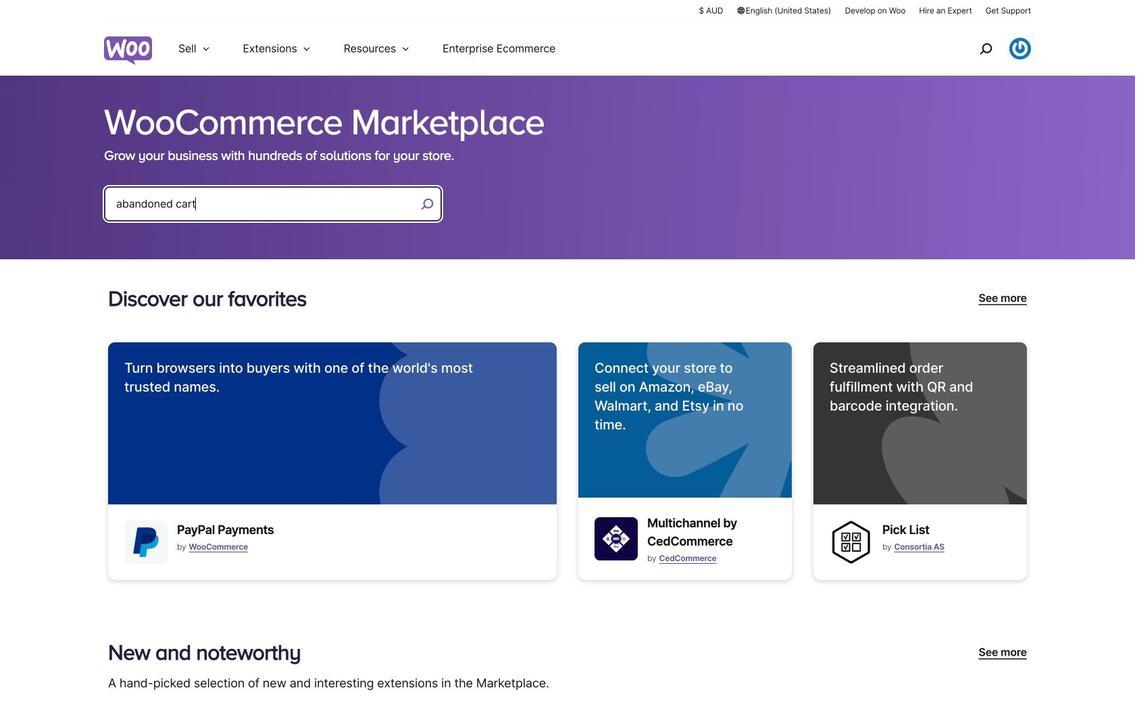 Task type: describe. For each thing, give the bounding box(es) containing it.
search image
[[975, 38, 997, 59]]

service navigation menu element
[[951, 27, 1031, 71]]



Task type: vqa. For each thing, say whether or not it's contained in the screenshot.
search field at top
yes



Task type: locate. For each thing, give the bounding box(es) containing it.
None search field
[[104, 187, 442, 238]]

Search extensions search field
[[116, 195, 416, 214]]

open account menu image
[[1010, 38, 1031, 59]]



